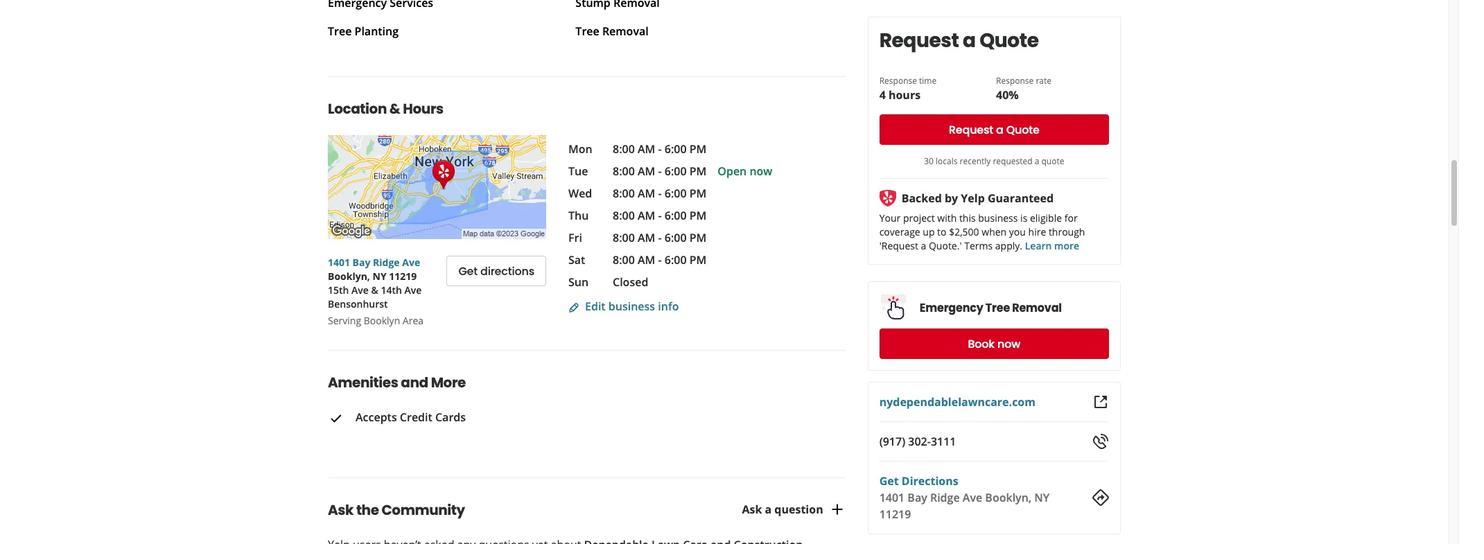 Task type: locate. For each thing, give the bounding box(es) containing it.
1 vertical spatial 1401
[[880, 490, 905, 506]]

1 vertical spatial bay
[[908, 490, 928, 506]]

6 8:00 am - 6:00 pm from the top
[[613, 253, 707, 268]]

request a quote up 30 locals recently requested a quote on the top of page
[[949, 122, 1040, 138]]

more
[[431, 373, 466, 393]]

am
[[638, 142, 656, 157], [638, 164, 656, 179], [638, 186, 656, 201], [638, 208, 656, 224], [638, 231, 656, 246], [638, 253, 656, 268]]

get inside get directions 1401 bay ridge ave booklyn, ny 11219
[[880, 474, 899, 489]]

response inside the response rate 40%
[[997, 75, 1034, 87]]

6:00 for tue
[[665, 164, 687, 179]]

1 horizontal spatial get
[[880, 474, 899, 489]]

bay up bensonhurst
[[353, 256, 371, 269]]

edit business info
[[585, 299, 679, 314]]

a inside your project with this business is eligible for coverage up to $2,500 when you hire through 'request a quote.' terms apply.
[[921, 239, 927, 252]]

0 horizontal spatial response
[[880, 75, 917, 87]]

edit business info button
[[569, 299, 679, 314]]

2 8:00 am - 6:00 pm from the top
[[613, 164, 707, 179]]

get down (917)
[[880, 474, 899, 489]]

0 horizontal spatial 1401
[[328, 256, 350, 269]]

6 am from the top
[[638, 253, 656, 268]]

now inside button
[[998, 336, 1021, 352]]

(917)
[[880, 434, 906, 449]]

0 vertical spatial business
[[979, 212, 1018, 225]]

1 vertical spatial 11219
[[880, 507, 912, 522]]

sat
[[569, 253, 586, 268]]

0 horizontal spatial &
[[371, 284, 379, 297]]

amenities and more
[[328, 373, 466, 393]]

1 horizontal spatial ny
[[1035, 490, 1050, 506]]

1401 up "15th"
[[328, 256, 350, 269]]

0 vertical spatial &
[[390, 99, 400, 119]]

11219 inside get directions 1401 bay ridge ave booklyn, ny 11219
[[880, 507, 912, 522]]

0 vertical spatial ny
[[373, 270, 387, 283]]

5 am from the top
[[638, 231, 656, 246]]

1 horizontal spatial response
[[997, 75, 1034, 87]]

request up time
[[880, 27, 959, 54]]

response up 40%
[[997, 75, 1034, 87]]

quote inside button
[[1007, 122, 1040, 138]]

1 vertical spatial business
[[609, 299, 655, 314]]

5 - from the top
[[658, 231, 662, 246]]

0 horizontal spatial booklyn,
[[328, 270, 370, 283]]

1 vertical spatial request
[[949, 122, 994, 138]]

1 vertical spatial quote
[[1007, 122, 1040, 138]]

0 vertical spatial booklyn,
[[328, 270, 370, 283]]

nydependablelawncare.com
[[880, 395, 1036, 410]]

5 8:00 am - 6:00 pm from the top
[[613, 231, 707, 246]]

now right book
[[998, 336, 1021, 352]]

ask a question link
[[742, 502, 846, 518]]

ny left 24 directions v2 icon
[[1035, 490, 1050, 506]]

open
[[718, 164, 747, 179]]

14th
[[381, 284, 402, 297]]

2 8:00 from the top
[[613, 164, 635, 179]]

0 horizontal spatial bay
[[353, 256, 371, 269]]

get left directions
[[459, 263, 478, 279]]

edit
[[585, 299, 606, 314]]

0 horizontal spatial tree
[[328, 24, 352, 39]]

0 vertical spatial now
[[750, 164, 773, 179]]

4 am from the top
[[638, 208, 656, 224]]

0 vertical spatial 11219
[[389, 270, 417, 283]]

1 8:00 from the top
[[613, 142, 635, 157]]

4
[[880, 87, 886, 103]]

1 horizontal spatial now
[[998, 336, 1021, 352]]

3 - from the top
[[658, 186, 662, 201]]

your
[[880, 212, 901, 225]]

1401 down get directions link at the bottom of page
[[880, 490, 905, 506]]

booklyn,
[[328, 270, 370, 283], [986, 490, 1032, 506]]

0 horizontal spatial ask
[[328, 501, 354, 520]]

302-
[[909, 434, 931, 449]]

closed
[[613, 275, 649, 290]]

0 vertical spatial 1401
[[328, 256, 350, 269]]

3111
[[931, 434, 957, 449]]

bay down get directions link at the bottom of page
[[908, 490, 928, 506]]

6:00 for thu
[[665, 208, 687, 224]]

0 horizontal spatial business
[[609, 299, 655, 314]]

ask
[[328, 501, 354, 520], [742, 502, 762, 518]]

business up when
[[979, 212, 1018, 225]]

& left hours
[[390, 99, 400, 119]]

booklyn
[[364, 314, 400, 328]]

requested
[[993, 155, 1033, 167]]

0 horizontal spatial now
[[750, 164, 773, 179]]

ridge down directions
[[931, 490, 960, 506]]

hours
[[403, 99, 444, 119]]

6 8:00 from the top
[[613, 253, 635, 268]]

now right the open
[[750, 164, 773, 179]]

quote up the response rate 40%
[[980, 27, 1039, 54]]

with
[[938, 212, 957, 225]]

8:00
[[613, 142, 635, 157], [613, 164, 635, 179], [613, 186, 635, 201], [613, 208, 635, 224], [613, 231, 635, 246], [613, 253, 635, 268]]

booklyn, inside 1401 bay ridge ave booklyn, ny 11219 15th ave & 14th ave bensonhurst serving booklyn area
[[328, 270, 370, 283]]

- for mon
[[658, 142, 662, 157]]

1 6:00 from the top
[[665, 142, 687, 157]]

get for get directions
[[459, 263, 478, 279]]

directions
[[902, 474, 959, 489]]

4 pm from the top
[[690, 208, 707, 224]]

pm for mon
[[690, 142, 707, 157]]

0 horizontal spatial 11219
[[389, 270, 417, 283]]

(917) 302-3111
[[880, 434, 957, 449]]

1 vertical spatial removal
[[1013, 300, 1062, 316]]

2 response from the left
[[997, 75, 1034, 87]]

2 am from the top
[[638, 164, 656, 179]]

tree
[[328, 24, 352, 39], [576, 24, 600, 39], [986, 300, 1010, 316]]

2 pm from the top
[[690, 164, 707, 179]]

am for sat
[[638, 253, 656, 268]]

now for book now
[[998, 336, 1021, 352]]

1 horizontal spatial business
[[979, 212, 1018, 225]]

get inside get directions link
[[459, 263, 478, 279]]

info
[[658, 299, 679, 314]]

terms
[[965, 239, 993, 252]]

a
[[963, 27, 976, 54], [997, 122, 1004, 138], [1035, 155, 1040, 167], [921, 239, 927, 252], [765, 502, 772, 518]]

1 horizontal spatial ask
[[742, 502, 762, 518]]

0 horizontal spatial removal
[[603, 24, 649, 39]]

business inside your project with this business is eligible for coverage up to $2,500 when you hire through 'request a quote.' terms apply.
[[979, 212, 1018, 225]]

0 vertical spatial request a quote
[[880, 27, 1039, 54]]

pm for sat
[[690, 253, 707, 268]]

1 horizontal spatial bay
[[908, 490, 928, 506]]

ask for ask the community
[[328, 501, 354, 520]]

pm for tue
[[690, 164, 707, 179]]

1 horizontal spatial 1401
[[880, 490, 905, 506]]

book
[[968, 336, 995, 352]]

4 - from the top
[[658, 208, 662, 224]]

the
[[356, 501, 379, 520]]

8:00 for fri
[[613, 231, 635, 246]]

when
[[982, 225, 1007, 239]]

you
[[1010, 225, 1026, 239]]

6 pm from the top
[[690, 253, 707, 268]]

4 8:00 from the top
[[613, 208, 635, 224]]

1401
[[328, 256, 350, 269], [880, 490, 905, 506]]

bay
[[353, 256, 371, 269], [908, 490, 928, 506]]

8:00 for thu
[[613, 208, 635, 224]]

30 locals recently requested a quote
[[925, 155, 1065, 167]]

2 6:00 from the top
[[665, 164, 687, 179]]

get for get directions 1401 bay ridge ave booklyn, ny 11219
[[880, 474, 899, 489]]

ask left the
[[328, 501, 354, 520]]

1 am from the top
[[638, 142, 656, 157]]

ask left question
[[742, 502, 762, 518]]

0 horizontal spatial ny
[[373, 270, 387, 283]]

8:00 am - 6:00 pm for thu
[[613, 208, 707, 224]]

8:00 am - 6:00 pm for fri
[[613, 231, 707, 246]]

planting
[[355, 24, 399, 39]]

6:00 for wed
[[665, 186, 687, 201]]

11219 up 14th
[[389, 270, 417, 283]]

8:00 am - 6:00 pm for mon
[[613, 142, 707, 157]]

-
[[658, 142, 662, 157], [658, 164, 662, 179], [658, 186, 662, 201], [658, 208, 662, 224], [658, 231, 662, 246], [658, 253, 662, 268]]

40%
[[997, 87, 1019, 103]]

0 vertical spatial removal
[[603, 24, 649, 39]]

request up recently in the right of the page
[[949, 122, 994, 138]]

response
[[880, 75, 917, 87], [997, 75, 1034, 87]]

1 - from the top
[[658, 142, 662, 157]]

24 add v2 image
[[829, 502, 846, 518]]

6:00 for mon
[[665, 142, 687, 157]]

bay inside 1401 bay ridge ave booklyn, ny 11219 15th ave & 14th ave bensonhurst serving booklyn area
[[353, 256, 371, 269]]

am for tue
[[638, 164, 656, 179]]

4 6:00 from the top
[[665, 208, 687, 224]]

1 vertical spatial now
[[998, 336, 1021, 352]]

question
[[775, 502, 824, 518]]

ridge up 14th
[[373, 256, 400, 269]]

nydependablelawncare.com link
[[880, 395, 1036, 410]]

bensonhurst
[[328, 298, 388, 311]]

now for open now
[[750, 164, 773, 179]]

1 vertical spatial booklyn,
[[986, 490, 1032, 506]]

business inside location & hours "element"
[[609, 299, 655, 314]]

1 horizontal spatial booklyn,
[[986, 490, 1032, 506]]

ave
[[402, 256, 420, 269], [352, 284, 369, 297], [405, 284, 422, 297], [963, 490, 983, 506]]

removal
[[603, 24, 649, 39], [1013, 300, 1062, 316]]

request a quote up time
[[880, 27, 1039, 54]]

- for sat
[[658, 253, 662, 268]]

& left 14th
[[371, 284, 379, 297]]

business down 'closed'
[[609, 299, 655, 314]]

6 6:00 from the top
[[665, 253, 687, 268]]

3 pm from the top
[[690, 186, 707, 201]]

a inside button
[[997, 122, 1004, 138]]

5 6:00 from the top
[[665, 231, 687, 246]]

&
[[390, 99, 400, 119], [371, 284, 379, 297]]

0 vertical spatial get
[[459, 263, 478, 279]]

1 8:00 am - 6:00 pm from the top
[[613, 142, 707, 157]]

3 8:00 am - 6:00 pm from the top
[[613, 186, 707, 201]]

30
[[925, 155, 934, 167]]

more
[[1055, 239, 1080, 252]]

apply.
[[996, 239, 1023, 252]]

tree for tree removal
[[576, 24, 600, 39]]

1 vertical spatial &
[[371, 284, 379, 297]]

get directions link
[[447, 256, 546, 287]]

3 8:00 from the top
[[613, 186, 635, 201]]

11219
[[389, 270, 417, 283], [880, 507, 912, 522]]

8:00 am - 6:00 pm
[[613, 142, 707, 157], [613, 164, 707, 179], [613, 186, 707, 201], [613, 208, 707, 224], [613, 231, 707, 246], [613, 253, 707, 268]]

1 vertical spatial ridge
[[931, 490, 960, 506]]

ave inside get directions 1401 bay ridge ave booklyn, ny 11219
[[963, 490, 983, 506]]

8:00 am - 6:00 pm for wed
[[613, 186, 707, 201]]

8:00 for tue
[[613, 164, 635, 179]]

response up the hours
[[880, 75, 917, 87]]

request
[[880, 27, 959, 54], [949, 122, 994, 138]]

5 8:00 from the top
[[613, 231, 635, 246]]

request a quote
[[880, 27, 1039, 54], [949, 122, 1040, 138]]

$2,500
[[950, 225, 980, 239]]

1 vertical spatial get
[[880, 474, 899, 489]]

1 horizontal spatial tree
[[576, 24, 600, 39]]

1 pm from the top
[[690, 142, 707, 157]]

response inside response time 4 hours
[[880, 75, 917, 87]]

ask for ask a question
[[742, 502, 762, 518]]

1 response from the left
[[880, 75, 917, 87]]

2 - from the top
[[658, 164, 662, 179]]

this
[[960, 212, 976, 225]]

ny
[[373, 270, 387, 283], [1035, 490, 1050, 506]]

ny down "1401 bay ridge ave" link
[[373, 270, 387, 283]]

5 pm from the top
[[690, 231, 707, 246]]

ridge
[[373, 256, 400, 269], [931, 490, 960, 506]]

11219 down get directions link at the bottom of page
[[880, 507, 912, 522]]

1401 inside get directions 1401 bay ridge ave booklyn, ny 11219
[[880, 490, 905, 506]]

1 vertical spatial ny
[[1035, 490, 1050, 506]]

1 horizontal spatial 11219
[[880, 507, 912, 522]]

0 horizontal spatial ridge
[[373, 256, 400, 269]]

0 vertical spatial ridge
[[373, 256, 400, 269]]

0 horizontal spatial get
[[459, 263, 478, 279]]

6 - from the top
[[658, 253, 662, 268]]

booklyn, inside get directions 1401 bay ridge ave booklyn, ny 11219
[[986, 490, 1032, 506]]

am for wed
[[638, 186, 656, 201]]

recently
[[960, 155, 991, 167]]

am for mon
[[638, 142, 656, 157]]

3 am from the top
[[638, 186, 656, 201]]

4 8:00 am - 6:00 pm from the top
[[613, 208, 707, 224]]

3 6:00 from the top
[[665, 186, 687, 201]]

0 vertical spatial bay
[[353, 256, 371, 269]]

1 vertical spatial request a quote
[[949, 122, 1040, 138]]

quote up requested
[[1007, 122, 1040, 138]]

book now
[[968, 336, 1021, 352]]

now inside location & hours "element"
[[750, 164, 773, 179]]

pm for wed
[[690, 186, 707, 201]]

fri
[[569, 231, 582, 246]]

1 horizontal spatial ridge
[[931, 490, 960, 506]]

24 directions v2 image
[[1093, 490, 1110, 506]]



Task type: vqa. For each thing, say whether or not it's contained in the screenshot.
Fri Am
yes



Task type: describe. For each thing, give the bounding box(es) containing it.
backed by yelp guaranteed
[[902, 191, 1054, 206]]

eligible
[[1031, 212, 1063, 225]]

- for fri
[[658, 231, 662, 246]]

tree planting link
[[328, 24, 399, 39]]

guaranteed
[[988, 191, 1054, 206]]

amenities and more element
[[306, 351, 851, 456]]

6:00 for fri
[[665, 231, 687, 246]]

1401 bay ridge ave booklyn, ny 11219 15th ave & 14th ave bensonhurst serving booklyn area
[[328, 256, 424, 328]]

24 checkmark v2 image
[[328, 410, 345, 427]]

8:00 for wed
[[613, 186, 635, 201]]

sun
[[569, 275, 589, 290]]

quote.'
[[929, 239, 962, 252]]

to
[[938, 225, 947, 239]]

& inside 1401 bay ridge ave booklyn, ny 11219 15th ave & 14th ave bensonhurst serving booklyn area
[[371, 284, 379, 297]]

area
[[403, 314, 424, 328]]

tree removal link
[[576, 24, 649, 39]]

- for wed
[[658, 186, 662, 201]]

get directions 1401 bay ridge ave booklyn, ny 11219
[[880, 474, 1050, 522]]

8:00 for sat
[[613, 253, 635, 268]]

location & hours element
[[306, 77, 868, 328]]

24 phone v2 image
[[1093, 433, 1110, 450]]

get directions link
[[880, 474, 959, 489]]

through
[[1049, 225, 1086, 239]]

yelp
[[961, 191, 985, 206]]

time
[[920, 75, 937, 87]]

tree removal
[[576, 24, 649, 39]]

6:00 for sat
[[665, 253, 687, 268]]

learn
[[1026, 239, 1052, 252]]

mon
[[569, 142, 593, 157]]

pm for thu
[[690, 208, 707, 224]]

your project with this business is eligible for coverage up to $2,500 when you hire through 'request a quote.' terms apply.
[[880, 212, 1086, 252]]

cards
[[436, 410, 466, 425]]

ask the community
[[328, 501, 465, 520]]

response time 4 hours
[[880, 75, 937, 103]]

accepts
[[356, 410, 397, 425]]

accepts credit cards
[[356, 410, 466, 425]]

community
[[382, 501, 465, 520]]

16 pencil v2 image
[[569, 302, 580, 314]]

map image
[[328, 136, 546, 240]]

ridge inside get directions 1401 bay ridge ave booklyn, ny 11219
[[931, 490, 960, 506]]

- for tue
[[658, 164, 662, 179]]

response for 40%
[[997, 75, 1034, 87]]

coverage
[[880, 225, 921, 239]]

for
[[1065, 212, 1078, 225]]

request a quote button
[[880, 114, 1110, 145]]

ridge inside 1401 bay ridge ave booklyn, ny 11219 15th ave & 14th ave bensonhurst serving booklyn area
[[373, 256, 400, 269]]

bay inside get directions 1401 bay ridge ave booklyn, ny 11219
[[908, 490, 928, 506]]

and
[[401, 373, 428, 393]]

get directions
[[459, 263, 535, 279]]

ask the community element
[[306, 478, 868, 544]]

tue
[[569, 164, 588, 179]]

project
[[904, 212, 935, 225]]

ask a question
[[742, 502, 824, 518]]

0 vertical spatial request
[[880, 27, 959, 54]]

learn more
[[1026, 239, 1080, 252]]

2 horizontal spatial tree
[[986, 300, 1010, 316]]

- for thu
[[658, 208, 662, 224]]

1401 inside 1401 bay ridge ave booklyn, ny 11219 15th ave & 14th ave bensonhurst serving booklyn area
[[328, 256, 350, 269]]

serving
[[328, 314, 361, 328]]

pm for fri
[[690, 231, 707, 246]]

1 horizontal spatial removal
[[1013, 300, 1062, 316]]

location
[[328, 99, 387, 119]]

rate
[[1036, 75, 1052, 87]]

open now
[[718, 164, 773, 179]]

wed
[[569, 186, 592, 201]]

am for thu
[[638, 208, 656, 224]]

by
[[945, 191, 959, 206]]

thu
[[569, 208, 589, 224]]

is
[[1021, 212, 1028, 225]]

8:00 am - 6:00 pm for tue
[[613, 164, 707, 179]]

directions
[[481, 263, 535, 279]]

credit
[[400, 410, 433, 425]]

15th
[[328, 284, 349, 297]]

learn more link
[[1026, 239, 1080, 252]]

up
[[923, 225, 935, 239]]

location & hours
[[328, 99, 444, 119]]

backed
[[902, 191, 942, 206]]

11219 inside 1401 bay ridge ave booklyn, ny 11219 15th ave & 14th ave bensonhurst serving booklyn area
[[389, 270, 417, 283]]

am for fri
[[638, 231, 656, 246]]

quote
[[1042, 155, 1065, 167]]

request a quote inside button
[[949, 122, 1040, 138]]

hire
[[1029, 225, 1047, 239]]

8:00 for mon
[[613, 142, 635, 157]]

amenities
[[328, 373, 398, 393]]

emergency tree removal
[[920, 300, 1062, 316]]

book now button
[[880, 329, 1110, 359]]

'request
[[880, 239, 919, 252]]

ny inside 1401 bay ridge ave booklyn, ny 11219 15th ave & 14th ave bensonhurst serving booklyn area
[[373, 270, 387, 283]]

emergency
[[920, 300, 984, 316]]

response for 4
[[880, 75, 917, 87]]

tree planting
[[328, 24, 399, 39]]

1401 bay ridge ave link
[[328, 256, 420, 269]]

response rate 40%
[[997, 75, 1052, 103]]

0 vertical spatial quote
[[980, 27, 1039, 54]]

1 horizontal spatial &
[[390, 99, 400, 119]]

24 external link v2 image
[[1093, 394, 1110, 411]]

8:00 am - 6:00 pm for sat
[[613, 253, 707, 268]]

locals
[[936, 155, 958, 167]]

tree for tree planting
[[328, 24, 352, 39]]

hours
[[889, 87, 921, 103]]

request inside button
[[949, 122, 994, 138]]

ny inside get directions 1401 bay ridge ave booklyn, ny 11219
[[1035, 490, 1050, 506]]



